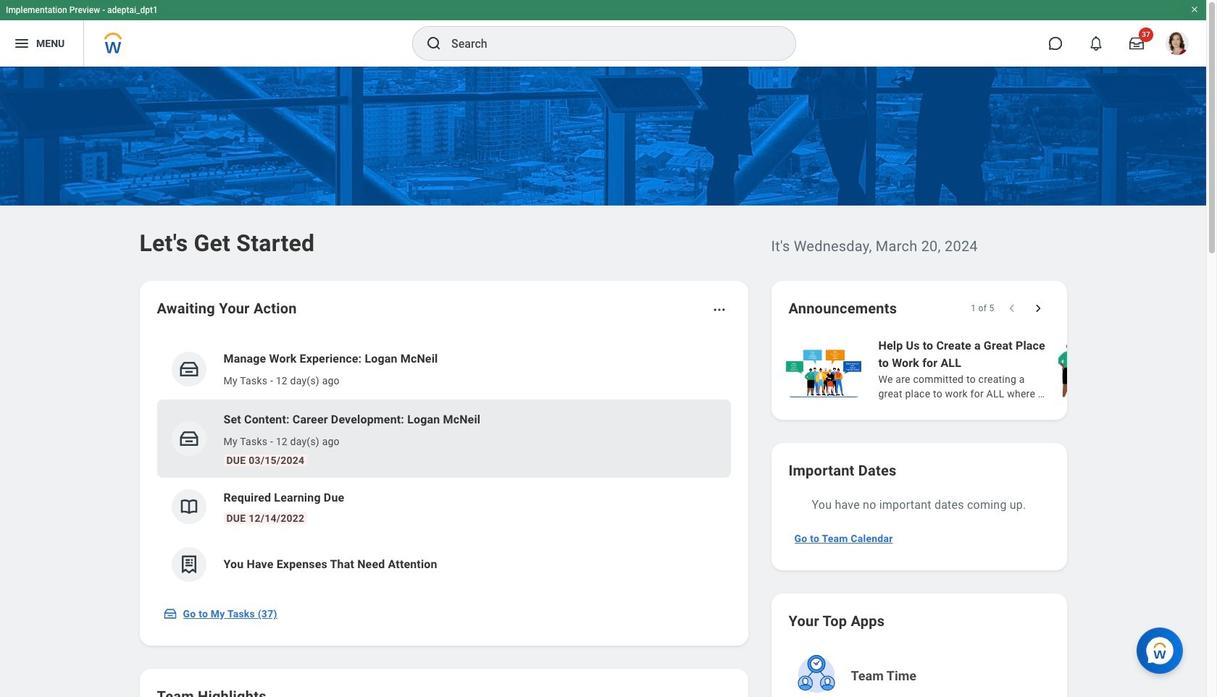 Task type: locate. For each thing, give the bounding box(es) containing it.
close environment banner image
[[1190, 5, 1199, 14]]

list
[[783, 336, 1217, 403], [157, 339, 731, 594]]

justify image
[[13, 35, 30, 52]]

0 vertical spatial inbox image
[[178, 359, 200, 380]]

banner
[[0, 0, 1206, 67]]

inbox image
[[178, 428, 200, 450]]

list item
[[157, 400, 731, 478]]

0 horizontal spatial inbox image
[[163, 607, 177, 622]]

1 vertical spatial inbox image
[[163, 607, 177, 622]]

status
[[971, 303, 994, 314]]

inbox image
[[178, 359, 200, 380], [163, 607, 177, 622]]

main content
[[0, 67, 1217, 698]]

profile logan mcneil image
[[1166, 32, 1189, 58]]



Task type: describe. For each thing, give the bounding box(es) containing it.
search image
[[425, 35, 443, 52]]

notifications large image
[[1089, 36, 1103, 51]]

1 horizontal spatial inbox image
[[178, 359, 200, 380]]

1 horizontal spatial list
[[783, 336, 1217, 403]]

chevron left small image
[[1005, 301, 1019, 316]]

chevron right small image
[[1031, 301, 1045, 316]]

0 horizontal spatial list
[[157, 339, 731, 594]]

dashboard expenses image
[[178, 554, 200, 576]]

Search Workday  search field
[[451, 28, 766, 59]]

book open image
[[178, 496, 200, 518]]

inbox large image
[[1130, 36, 1144, 51]]



Task type: vqa. For each thing, say whether or not it's contained in the screenshot.
list
yes



